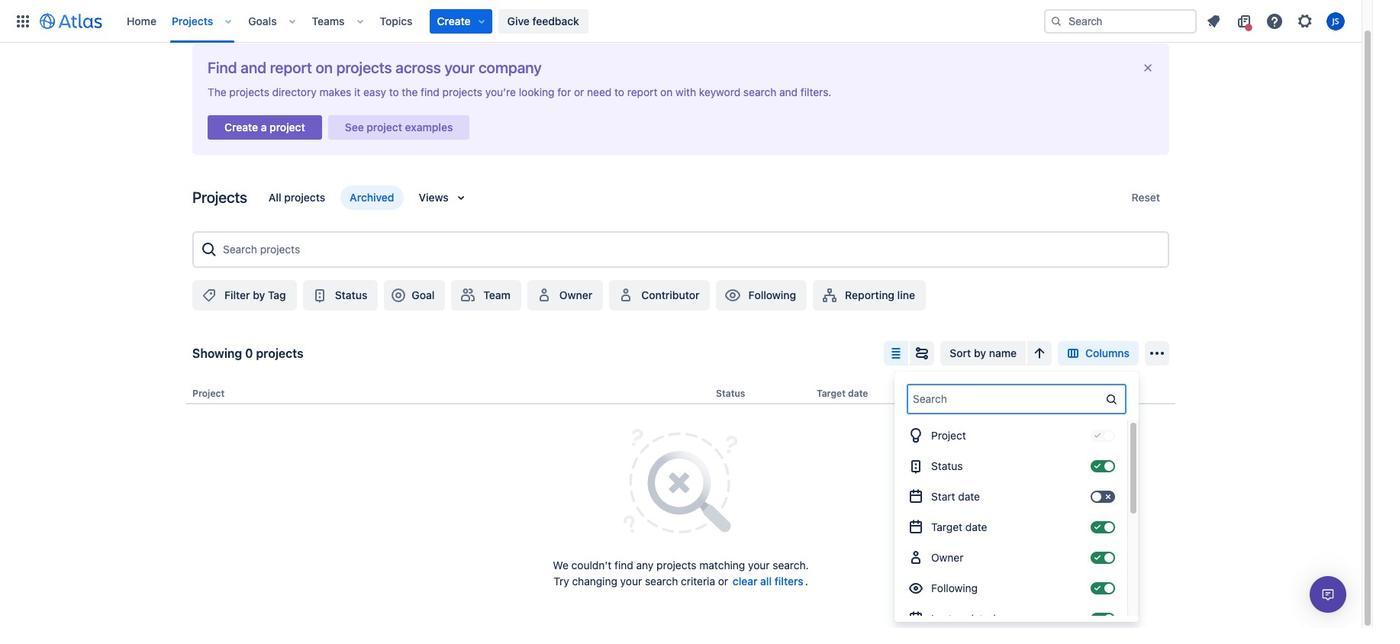 Task type: locate. For each thing, give the bounding box(es) containing it.
0 vertical spatial create
[[437, 14, 471, 27]]

Search projects field
[[218, 236, 1162, 263]]

create right topics
[[437, 14, 471, 27]]

a
[[261, 121, 267, 134]]

1 horizontal spatial by
[[974, 346, 986, 359]]

goal button
[[384, 280, 445, 311]]

1 vertical spatial report
[[627, 85, 657, 98]]

couldn't
[[571, 559, 612, 572]]

account image
[[1327, 12, 1345, 30]]

0 horizontal spatial target
[[817, 388, 846, 399]]

open intercom messenger image
[[1319, 585, 1337, 604]]

1 horizontal spatial and
[[779, 85, 798, 98]]

report
[[270, 59, 312, 76], [627, 85, 657, 98]]

your right across
[[444, 59, 475, 76]]

search field down name
[[908, 385, 1102, 413]]

0 vertical spatial your
[[444, 59, 475, 76]]

1 horizontal spatial on
[[660, 85, 673, 98]]

1 vertical spatial find
[[614, 559, 633, 572]]

looking
[[519, 85, 555, 98]]

owner button
[[527, 280, 603, 311]]

1 vertical spatial your
[[748, 559, 770, 572]]

report right need
[[627, 85, 657, 98]]

1 horizontal spatial last
[[1080, 388, 1099, 399]]

1 horizontal spatial find
[[614, 559, 633, 572]]

archived button
[[341, 185, 403, 210]]

create left a
[[224, 121, 258, 134]]

0 horizontal spatial status
[[335, 288, 367, 301]]

project
[[192, 388, 225, 399], [931, 429, 966, 442]]

by left tag
[[253, 288, 265, 301]]

create inside button
[[224, 121, 258, 134]]

Search field
[[1044, 9, 1197, 33], [908, 385, 1102, 413]]

and left filters.
[[779, 85, 798, 98]]

display as list image
[[887, 344, 905, 363]]

to
[[389, 85, 399, 98], [614, 85, 624, 98]]

0 vertical spatial or
[[574, 85, 584, 98]]

1 project from the left
[[270, 121, 305, 134]]

1 horizontal spatial to
[[614, 85, 624, 98]]

project right see
[[367, 121, 402, 134]]

1 horizontal spatial target date
[[931, 521, 987, 533]]

0 horizontal spatial target date
[[817, 388, 868, 399]]

2 to from the left
[[614, 85, 624, 98]]

team button
[[451, 280, 521, 311]]

following button
[[716, 280, 807, 311]]

showing 0 projects
[[192, 346, 303, 360]]

owner inside button
[[559, 288, 592, 301]]

2 project from the left
[[367, 121, 402, 134]]

clear all filters button
[[731, 573, 805, 592]]

status
[[335, 288, 367, 301], [716, 388, 745, 399], [931, 459, 963, 472]]

we couldn't find any projects matching your search. try changing your search criteria or clear all filters .
[[553, 559, 809, 588]]

filters
[[774, 575, 803, 588]]

keyword
[[699, 85, 740, 98]]

search image
[[1050, 15, 1062, 27]]

project down showing
[[192, 388, 225, 399]]

0 horizontal spatial on
[[316, 59, 333, 76]]

1 vertical spatial target
[[931, 521, 962, 533]]

columns button
[[1058, 341, 1139, 366]]

1 vertical spatial by
[[974, 346, 986, 359]]

target date
[[817, 388, 868, 399], [931, 521, 987, 533]]

by inside popup button
[[974, 346, 986, 359]]

1 vertical spatial last updated
[[931, 612, 996, 625]]

0 vertical spatial following
[[748, 288, 796, 301]]

create button
[[429, 9, 492, 33]]

target
[[817, 388, 846, 399], [931, 521, 962, 533]]

report up directory
[[270, 59, 312, 76]]

your
[[444, 59, 475, 76], [748, 559, 770, 572], [620, 575, 642, 588]]

filter
[[224, 288, 250, 301]]

the
[[402, 85, 418, 98]]

goal
[[412, 288, 435, 301]]

projects up search projects image
[[192, 189, 247, 206]]

1 horizontal spatial your
[[620, 575, 642, 588]]

2 vertical spatial status
[[931, 459, 963, 472]]

0 horizontal spatial project
[[270, 121, 305, 134]]

or down 'matching'
[[718, 575, 728, 588]]

or
[[574, 85, 584, 98], [718, 575, 728, 588]]

1 horizontal spatial search
[[743, 85, 776, 98]]

goals link
[[244, 9, 281, 33]]

project up "start"
[[931, 429, 966, 442]]

filter by tag
[[224, 288, 286, 301]]

or for for
[[574, 85, 584, 98]]

project inside create a project button
[[270, 121, 305, 134]]

any
[[636, 559, 654, 572]]

views button
[[410, 185, 479, 210]]

2 vertical spatial your
[[620, 575, 642, 588]]

0 vertical spatial and
[[241, 59, 266, 76]]

create inside 'popup button'
[[437, 14, 471, 27]]

1 vertical spatial search
[[645, 575, 678, 588]]

1 vertical spatial last
[[931, 612, 952, 625]]

banner
[[0, 0, 1362, 43]]

project right a
[[270, 121, 305, 134]]

to right need
[[614, 85, 624, 98]]

find left any
[[614, 559, 633, 572]]

1 vertical spatial or
[[718, 575, 728, 588]]

more options image
[[1148, 344, 1166, 363]]

1 horizontal spatial or
[[718, 575, 728, 588]]

on up "makes" on the top left
[[316, 59, 333, 76]]

1 vertical spatial project
[[931, 429, 966, 442]]

projects left the you're
[[442, 85, 482, 98]]

1 vertical spatial target date
[[931, 521, 987, 533]]

1 vertical spatial updated
[[955, 612, 996, 625]]

and
[[241, 59, 266, 76], [779, 85, 798, 98]]

1 vertical spatial date
[[958, 490, 980, 503]]

following
[[748, 288, 796, 301], [972, 388, 1015, 399], [931, 582, 978, 595]]

0 vertical spatial by
[[253, 288, 265, 301]]

projects up criteria
[[656, 559, 696, 572]]

0 horizontal spatial create
[[224, 121, 258, 134]]

last
[[1080, 388, 1099, 399], [931, 612, 952, 625]]

0
[[245, 346, 253, 360]]

create
[[437, 14, 471, 27], [224, 121, 258, 134]]

projects inside projects link
[[172, 14, 213, 27]]

search right keyword at right
[[743, 85, 776, 98]]

0 vertical spatial find
[[421, 85, 439, 98]]

.
[[805, 575, 808, 588]]

2 horizontal spatial your
[[748, 559, 770, 572]]

last updated
[[1080, 388, 1139, 399], [931, 612, 996, 625]]

date
[[848, 388, 868, 399], [958, 490, 980, 503], [965, 521, 987, 533]]

0 horizontal spatial your
[[444, 59, 475, 76]]

1 vertical spatial following
[[972, 388, 1015, 399]]

switch to... image
[[14, 12, 32, 30]]

1 to from the left
[[389, 85, 399, 98]]

0 vertical spatial report
[[270, 59, 312, 76]]

your down any
[[620, 575, 642, 588]]

0 vertical spatial projects
[[172, 14, 213, 27]]

1 horizontal spatial project
[[931, 429, 966, 442]]

team
[[483, 288, 511, 301]]

status inside button
[[335, 288, 367, 301]]

project
[[270, 121, 305, 134], [367, 121, 402, 134]]

search field up close banner icon
[[1044, 9, 1197, 33]]

examples
[[405, 121, 453, 134]]

projects right home
[[172, 14, 213, 27]]

1 horizontal spatial create
[[437, 14, 471, 27]]

see project examples
[[345, 121, 453, 134]]

to left the
[[389, 85, 399, 98]]

projects
[[172, 14, 213, 27], [192, 189, 247, 206]]

sort by name button
[[941, 341, 1026, 366]]

find
[[208, 59, 237, 76]]

project inside see project examples button
[[367, 121, 402, 134]]

company
[[478, 59, 542, 76]]

your up all at the bottom of page
[[748, 559, 770, 572]]

0 horizontal spatial updated
[[955, 612, 996, 625]]

on
[[316, 59, 333, 76], [660, 85, 673, 98]]

projects inside we couldn't find any projects matching your search. try changing your search criteria or clear all filters .
[[656, 559, 696, 572]]

top element
[[9, 0, 1044, 42]]

help image
[[1265, 12, 1284, 30]]

all projects button
[[259, 185, 334, 210]]

updated
[[1101, 388, 1139, 399], [955, 612, 996, 625]]

0 vertical spatial status
[[335, 288, 367, 301]]

with
[[676, 85, 696, 98]]

1 vertical spatial create
[[224, 121, 258, 134]]

views
[[419, 191, 449, 204]]

on left with
[[660, 85, 673, 98]]

0 vertical spatial last
[[1080, 388, 1099, 399]]

0 vertical spatial project
[[192, 388, 225, 399]]

owner
[[559, 288, 592, 301], [927, 388, 957, 399], [931, 551, 964, 564]]

projects right all
[[284, 191, 325, 204]]

makes
[[319, 85, 351, 98]]

1 vertical spatial owner
[[927, 388, 957, 399]]

projects right the
[[229, 85, 269, 98]]

1 horizontal spatial status
[[716, 388, 745, 399]]

topics link
[[375, 9, 417, 33]]

following image
[[724, 286, 742, 305]]

search inside we couldn't find any projects matching your search. try changing your search criteria or clear all filters .
[[645, 575, 678, 588]]

0 vertical spatial target
[[817, 388, 846, 399]]

1 vertical spatial projects
[[192, 189, 247, 206]]

reporting line button
[[813, 280, 926, 311]]

0 vertical spatial owner
[[559, 288, 592, 301]]

1 horizontal spatial report
[[627, 85, 657, 98]]

0 vertical spatial target date
[[817, 388, 868, 399]]

0 horizontal spatial or
[[574, 85, 584, 98]]

0 horizontal spatial by
[[253, 288, 265, 301]]

create for create
[[437, 14, 471, 27]]

or right for
[[574, 85, 584, 98]]

criteria
[[681, 575, 715, 588]]

or inside we couldn't find any projects matching your search. try changing your search criteria or clear all filters .
[[718, 575, 728, 588]]

projects
[[336, 59, 392, 76], [229, 85, 269, 98], [442, 85, 482, 98], [284, 191, 325, 204], [256, 346, 303, 360], [656, 559, 696, 572]]

by right sort at the bottom right
[[974, 346, 986, 359]]

and right find
[[241, 59, 266, 76]]

find
[[421, 85, 439, 98], [614, 559, 633, 572]]

1 horizontal spatial last updated
[[1080, 388, 1139, 399]]

0 horizontal spatial project
[[192, 388, 225, 399]]

reset
[[1132, 191, 1160, 204]]

give feedback button
[[498, 9, 588, 33]]

find right the
[[421, 85, 439, 98]]

need
[[587, 85, 612, 98]]

by
[[253, 288, 265, 301], [974, 346, 986, 359]]

0 horizontal spatial last
[[931, 612, 952, 625]]

sort by name
[[950, 346, 1017, 359]]

start date
[[931, 490, 980, 503]]

by inside button
[[253, 288, 265, 301]]

search down any
[[645, 575, 678, 588]]

1 horizontal spatial project
[[367, 121, 402, 134]]

0 horizontal spatial to
[[389, 85, 399, 98]]

0 horizontal spatial search
[[645, 575, 678, 588]]

1 horizontal spatial updated
[[1101, 388, 1139, 399]]

0 horizontal spatial report
[[270, 59, 312, 76]]

0 vertical spatial date
[[848, 388, 868, 399]]

search
[[743, 85, 776, 98], [645, 575, 678, 588]]



Task type: vqa. For each thing, say whether or not it's contained in the screenshot.
Add goals "image"
no



Task type: describe. For each thing, give the bounding box(es) containing it.
see project examples button
[[328, 111, 470, 144]]

feedback
[[532, 14, 579, 27]]

find and report on projects across your company
[[208, 59, 542, 76]]

1 vertical spatial search field
[[908, 385, 1102, 413]]

0 vertical spatial last updated
[[1080, 388, 1139, 399]]

across
[[396, 59, 441, 76]]

you're
[[485, 85, 516, 98]]

changing
[[572, 575, 617, 588]]

start
[[931, 490, 955, 503]]

banner containing home
[[0, 0, 1362, 43]]

tag
[[268, 288, 286, 301]]

0 horizontal spatial and
[[241, 59, 266, 76]]

filter by tag button
[[192, 280, 297, 311]]

0 vertical spatial on
[[316, 59, 333, 76]]

sort
[[950, 346, 971, 359]]

close banner image
[[1142, 62, 1154, 74]]

projects inside 'button'
[[284, 191, 325, 204]]

give feedback
[[507, 14, 579, 27]]

filters.
[[801, 85, 831, 98]]

it
[[354, 85, 360, 98]]

search.
[[773, 559, 809, 572]]

0 horizontal spatial find
[[421, 85, 439, 98]]

the
[[208, 85, 226, 98]]

goals
[[248, 14, 277, 27]]

find inside we couldn't find any projects matching your search. try changing your search criteria or clear all filters .
[[614, 559, 633, 572]]

create a project
[[224, 121, 305, 134]]

clear
[[733, 575, 758, 588]]

teams link
[[307, 9, 349, 33]]

the projects directory makes it easy to the find projects you're looking for or need to report on with keyword search and filters.
[[208, 85, 831, 98]]

archived
[[350, 191, 394, 204]]

1 vertical spatial and
[[779, 85, 798, 98]]

your for company
[[444, 59, 475, 76]]

2 vertical spatial following
[[931, 582, 978, 595]]

1 horizontal spatial target
[[931, 521, 962, 533]]

see
[[345, 121, 364, 134]]

all
[[760, 575, 772, 588]]

line
[[897, 288, 915, 301]]

we
[[553, 559, 569, 572]]

tag image
[[200, 286, 218, 305]]

settings image
[[1296, 12, 1314, 30]]

0 vertical spatial search field
[[1044, 9, 1197, 33]]

reverse sort order image
[[1030, 344, 1049, 363]]

1 vertical spatial on
[[660, 85, 673, 98]]

search projects image
[[200, 240, 218, 259]]

reset button
[[1122, 185, 1169, 210]]

give
[[507, 14, 530, 27]]

0 vertical spatial updated
[[1101, 388, 1139, 399]]

reporting line
[[845, 288, 915, 301]]

easy
[[363, 85, 386, 98]]

topics
[[380, 14, 413, 27]]

display as timeline image
[[913, 344, 931, 363]]

0 vertical spatial search
[[743, 85, 776, 98]]

home link
[[122, 9, 161, 33]]

reporting
[[845, 288, 895, 301]]

or for criteria
[[718, 575, 728, 588]]

showing
[[192, 346, 242, 360]]

0 horizontal spatial last updated
[[931, 612, 996, 625]]

all
[[269, 191, 281, 204]]

all projects
[[269, 191, 325, 204]]

1 vertical spatial status
[[716, 388, 745, 399]]

status image
[[310, 286, 329, 305]]

status button
[[303, 280, 378, 311]]

contributor
[[641, 288, 699, 301]]

your for search.
[[748, 559, 770, 572]]

columns
[[1085, 346, 1130, 359]]

name
[[989, 346, 1017, 359]]

projects right 0
[[256, 346, 303, 360]]

projects up it
[[336, 59, 392, 76]]

teams
[[312, 14, 345, 27]]

matching
[[699, 559, 745, 572]]

by for sort
[[974, 346, 986, 359]]

try
[[554, 575, 569, 588]]

home
[[127, 14, 156, 27]]

directory
[[272, 85, 317, 98]]

notifications image
[[1204, 12, 1223, 30]]

following inside button
[[748, 288, 796, 301]]

2 vertical spatial date
[[965, 521, 987, 533]]

projects link
[[167, 9, 218, 33]]

contributor button
[[609, 280, 710, 311]]

for
[[557, 85, 571, 98]]

2 horizontal spatial status
[[931, 459, 963, 472]]

2 vertical spatial owner
[[931, 551, 964, 564]]

by for filter
[[253, 288, 265, 301]]

create a project button
[[208, 111, 322, 144]]

create for create a project
[[224, 121, 258, 134]]



